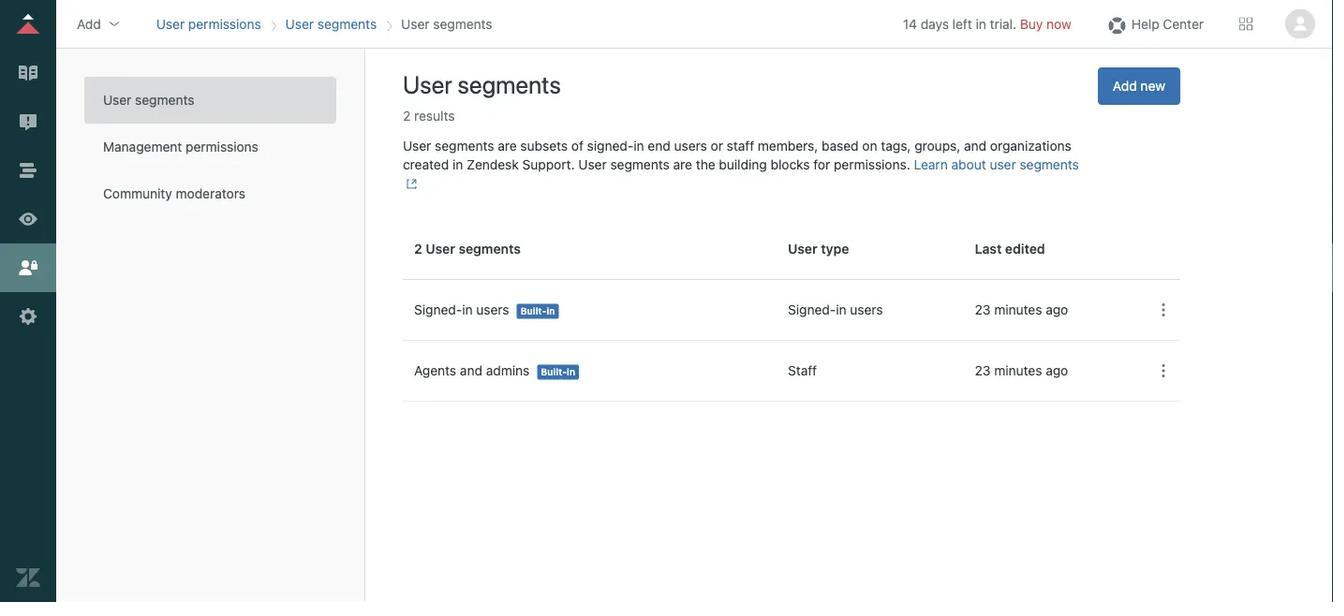 Task type: vqa. For each thing, say whether or not it's contained in the screenshot.
the right and
yes



Task type: describe. For each thing, give the bounding box(es) containing it.
user
[[990, 157, 1016, 173]]

building
[[719, 157, 767, 173]]

tags,
[[881, 138, 911, 154]]

ago for staff
[[1046, 363, 1069, 379]]

members,
[[758, 138, 818, 154]]

0 horizontal spatial users
[[476, 302, 509, 318]]

type
[[821, 241, 849, 257]]

learn about user segments link
[[403, 157, 1079, 191]]

management permissions
[[103, 139, 258, 155]]

23 for staff
[[975, 363, 991, 379]]

moderators
[[176, 186, 245, 201]]

last
[[975, 241, 1002, 257]]

built- for signed-in users
[[521, 306, 547, 317]]

the
[[696, 157, 716, 173]]

2 for 2 user segments
[[414, 241, 422, 257]]

for
[[814, 157, 830, 173]]

zendesk products image
[[1240, 17, 1253, 30]]

permissions for user permissions
[[188, 16, 261, 31]]

user up 2 results
[[403, 70, 452, 99]]

agents
[[414, 363, 456, 379]]

organizations
[[990, 138, 1072, 154]]

moderate content image
[[16, 110, 40, 134]]

add new button
[[1098, 67, 1181, 105]]

management
[[103, 139, 182, 155]]

user left type
[[788, 241, 818, 257]]

2 signed-in users from the left
[[788, 302, 883, 318]]

user permissions
[[156, 16, 261, 31]]

help center button
[[1100, 10, 1210, 38]]

center
[[1163, 16, 1204, 31]]

staff
[[727, 138, 754, 154]]

minutes for signed-in users
[[994, 302, 1042, 318]]

add button
[[71, 10, 127, 38]]

or
[[711, 138, 723, 154]]

23 for signed-in users
[[975, 302, 991, 318]]

user right user segments link at the left top of page
[[401, 16, 430, 31]]

end
[[648, 138, 671, 154]]

user up management
[[103, 92, 132, 108]]

agents and admins
[[414, 363, 530, 379]]

add new
[[1113, 78, 1166, 94]]

built- for agents and admins
[[541, 367, 567, 378]]

blocks
[[771, 157, 810, 173]]

manage articles image
[[16, 61, 40, 85]]

admins
[[486, 363, 530, 379]]

0 horizontal spatial and
[[460, 363, 483, 379]]

user segments link
[[286, 16, 377, 31]]

14 days left in trial. buy now
[[903, 16, 1072, 31]]

community moderators
[[103, 186, 245, 201]]

user permissions link
[[156, 16, 261, 31]]

community
[[103, 186, 172, 201]]

1 signed- from the left
[[414, 302, 462, 318]]



Task type: locate. For each thing, give the bounding box(es) containing it.
user segments
[[286, 16, 377, 31], [401, 16, 493, 31], [403, 70, 561, 99], [103, 92, 194, 108]]

2 signed- from the left
[[788, 302, 836, 318]]

are up 'zendesk'
[[498, 138, 517, 154]]

built- up admins
[[521, 306, 547, 317]]

zendesk
[[467, 157, 519, 173]]

and inside user segments are subsets of signed-in end users or staff members, based on tags, groups, and organizations created in zendesk support. user segments are the building blocks for permissions.
[[964, 138, 987, 154]]

on
[[862, 138, 878, 154]]

left
[[953, 16, 972, 31]]

0 horizontal spatial signed-in users
[[414, 302, 509, 318]]

learn
[[914, 157, 948, 173]]

signed-in users
[[414, 302, 509, 318], [788, 302, 883, 318]]

users inside user segments are subsets of signed-in end users or staff members, based on tags, groups, and organizations created in zendesk support. user segments are the building blocks for permissions.
[[674, 138, 707, 154]]

built-
[[521, 306, 547, 317], [541, 367, 567, 378]]

0 horizontal spatial are
[[498, 138, 517, 154]]

results
[[414, 108, 455, 124]]

signed-in users down 2 user segments
[[414, 302, 509, 318]]

and up about
[[964, 138, 987, 154]]

user down created
[[426, 241, 455, 257]]

2 for 2 results
[[403, 108, 411, 124]]

1 vertical spatial 23
[[975, 363, 991, 379]]

created
[[403, 157, 449, 173]]

user right user permissions
[[286, 16, 314, 31]]

add for add new
[[1113, 78, 1137, 94]]

2 horizontal spatial users
[[850, 302, 883, 318]]

1 vertical spatial 2
[[414, 241, 422, 257]]

learn about user segments
[[914, 157, 1079, 173]]

staff
[[788, 363, 817, 379]]

1 horizontal spatial signed-in users
[[788, 302, 883, 318]]

1 vertical spatial permissions
[[186, 139, 258, 155]]

and right agents
[[460, 363, 483, 379]]

permissions for management permissions
[[186, 139, 258, 155]]

signed-in users down type
[[788, 302, 883, 318]]

minutes for staff
[[994, 363, 1042, 379]]

help
[[1132, 16, 1160, 31]]

1 vertical spatial built-in
[[541, 367, 575, 378]]

settings image
[[16, 305, 40, 329]]

signed- down user type
[[788, 302, 836, 318]]

built-in for admins
[[541, 367, 575, 378]]

built- right admins
[[541, 367, 567, 378]]

1 vertical spatial minutes
[[994, 363, 1042, 379]]

0 horizontal spatial add
[[77, 16, 101, 31]]

2 results
[[403, 108, 455, 124]]

in
[[976, 16, 987, 31], [634, 138, 644, 154], [453, 157, 463, 173], [462, 302, 473, 318], [836, 302, 847, 318], [547, 306, 555, 317], [567, 367, 575, 378]]

0 vertical spatial 2
[[403, 108, 411, 124]]

1 horizontal spatial add
[[1113, 78, 1137, 94]]

2 down (opens in a new tab) image
[[414, 241, 422, 257]]

0 vertical spatial permissions
[[188, 16, 261, 31]]

user right add dropdown button
[[156, 16, 185, 31]]

zendesk image
[[16, 566, 40, 590]]

0 vertical spatial 23
[[975, 302, 991, 318]]

navigation
[[153, 10, 496, 38]]

1 horizontal spatial 2
[[414, 241, 422, 257]]

signed-
[[587, 138, 634, 154]]

0 vertical spatial minutes
[[994, 302, 1042, 318]]

23
[[975, 302, 991, 318], [975, 363, 991, 379]]

buy
[[1020, 16, 1043, 31]]

user permissions image
[[16, 256, 40, 280]]

1 horizontal spatial are
[[673, 157, 692, 173]]

1 vertical spatial are
[[673, 157, 692, 173]]

1 vertical spatial add
[[1113, 78, 1137, 94]]

1 vertical spatial and
[[460, 363, 483, 379]]

23 minutes ago for signed-in users
[[975, 302, 1069, 318]]

ago for signed-in users
[[1046, 302, 1069, 318]]

arrange content image
[[16, 158, 40, 183]]

1 vertical spatial 23 minutes ago
[[975, 363, 1069, 379]]

1 signed-in users from the left
[[414, 302, 509, 318]]

14
[[903, 16, 917, 31]]

and
[[964, 138, 987, 154], [460, 363, 483, 379]]

add inside dropdown button
[[77, 16, 101, 31]]

user up created
[[403, 138, 431, 154]]

1 23 minutes ago from the top
[[975, 302, 1069, 318]]

user down of
[[578, 157, 607, 173]]

0 vertical spatial ago
[[1046, 302, 1069, 318]]

customize design image
[[16, 207, 40, 231]]

0 vertical spatial are
[[498, 138, 517, 154]]

(opens in a new tab) image
[[403, 178, 417, 190]]

0 horizontal spatial 2
[[403, 108, 411, 124]]

0 horizontal spatial signed-
[[414, 302, 462, 318]]

help center
[[1132, 16, 1204, 31]]

subsets
[[520, 138, 568, 154]]

of
[[571, 138, 584, 154]]

permissions.
[[834, 157, 911, 173]]

2 ago from the top
[[1046, 363, 1069, 379]]

based
[[822, 138, 859, 154]]

1 ago from the top
[[1046, 302, 1069, 318]]

built-in right admins
[[541, 367, 575, 378]]

2 23 from the top
[[975, 363, 991, 379]]

23 minutes ago for staff
[[975, 363, 1069, 379]]

2
[[403, 108, 411, 124], [414, 241, 422, 257]]

signed-
[[414, 302, 462, 318], [788, 302, 836, 318]]

0 vertical spatial and
[[964, 138, 987, 154]]

groups,
[[915, 138, 961, 154]]

0 vertical spatial add
[[77, 16, 101, 31]]

1 horizontal spatial signed-
[[788, 302, 836, 318]]

now
[[1047, 16, 1072, 31]]

about
[[952, 157, 986, 173]]

1 horizontal spatial users
[[674, 138, 707, 154]]

new
[[1141, 78, 1166, 94]]

segments
[[318, 16, 377, 31], [433, 16, 493, 31], [458, 70, 561, 99], [135, 92, 194, 108], [435, 138, 494, 154], [611, 157, 670, 173], [1020, 157, 1079, 173], [459, 241, 521, 257]]

user
[[156, 16, 185, 31], [286, 16, 314, 31], [401, 16, 430, 31], [403, 70, 452, 99], [103, 92, 132, 108], [403, 138, 431, 154], [578, 157, 607, 173], [426, 241, 455, 257], [788, 241, 818, 257]]

2 user segments
[[414, 241, 521, 257]]

built-in
[[521, 306, 555, 317], [541, 367, 575, 378]]

1 minutes from the top
[[994, 302, 1042, 318]]

1 horizontal spatial and
[[964, 138, 987, 154]]

built-in for users
[[521, 306, 555, 317]]

1 23 from the top
[[975, 302, 991, 318]]

minutes
[[994, 302, 1042, 318], [994, 363, 1042, 379]]

23 minutes ago
[[975, 302, 1069, 318], [975, 363, 1069, 379]]

0 vertical spatial built-in
[[521, 306, 555, 317]]

built-in up admins
[[521, 306, 555, 317]]

add
[[77, 16, 101, 31], [1113, 78, 1137, 94]]

0 vertical spatial built-
[[521, 306, 547, 317]]

days
[[921, 16, 949, 31]]

are left the
[[673, 157, 692, 173]]

user type
[[788, 241, 849, 257]]

edited
[[1005, 241, 1045, 257]]

1 vertical spatial ago
[[1046, 363, 1069, 379]]

last edited
[[975, 241, 1045, 257]]

2 minutes from the top
[[994, 363, 1042, 379]]

0 vertical spatial 23 minutes ago
[[975, 302, 1069, 318]]

are
[[498, 138, 517, 154], [673, 157, 692, 173]]

users
[[674, 138, 707, 154], [476, 302, 509, 318], [850, 302, 883, 318]]

user segments are subsets of signed-in end users or staff members, based on tags, groups, and organizations created in zendesk support. user segments are the building blocks for permissions.
[[403, 138, 1072, 173]]

ago
[[1046, 302, 1069, 318], [1046, 363, 1069, 379]]

add inside button
[[1113, 78, 1137, 94]]

1 vertical spatial built-
[[541, 367, 567, 378]]

2 23 minutes ago from the top
[[975, 363, 1069, 379]]

support.
[[523, 157, 575, 173]]

permissions
[[188, 16, 261, 31], [186, 139, 258, 155]]

add for add
[[77, 16, 101, 31]]

2 left results at the top left of page
[[403, 108, 411, 124]]

trial.
[[990, 16, 1017, 31]]

signed- up agents
[[414, 302, 462, 318]]

navigation containing user permissions
[[153, 10, 496, 38]]



